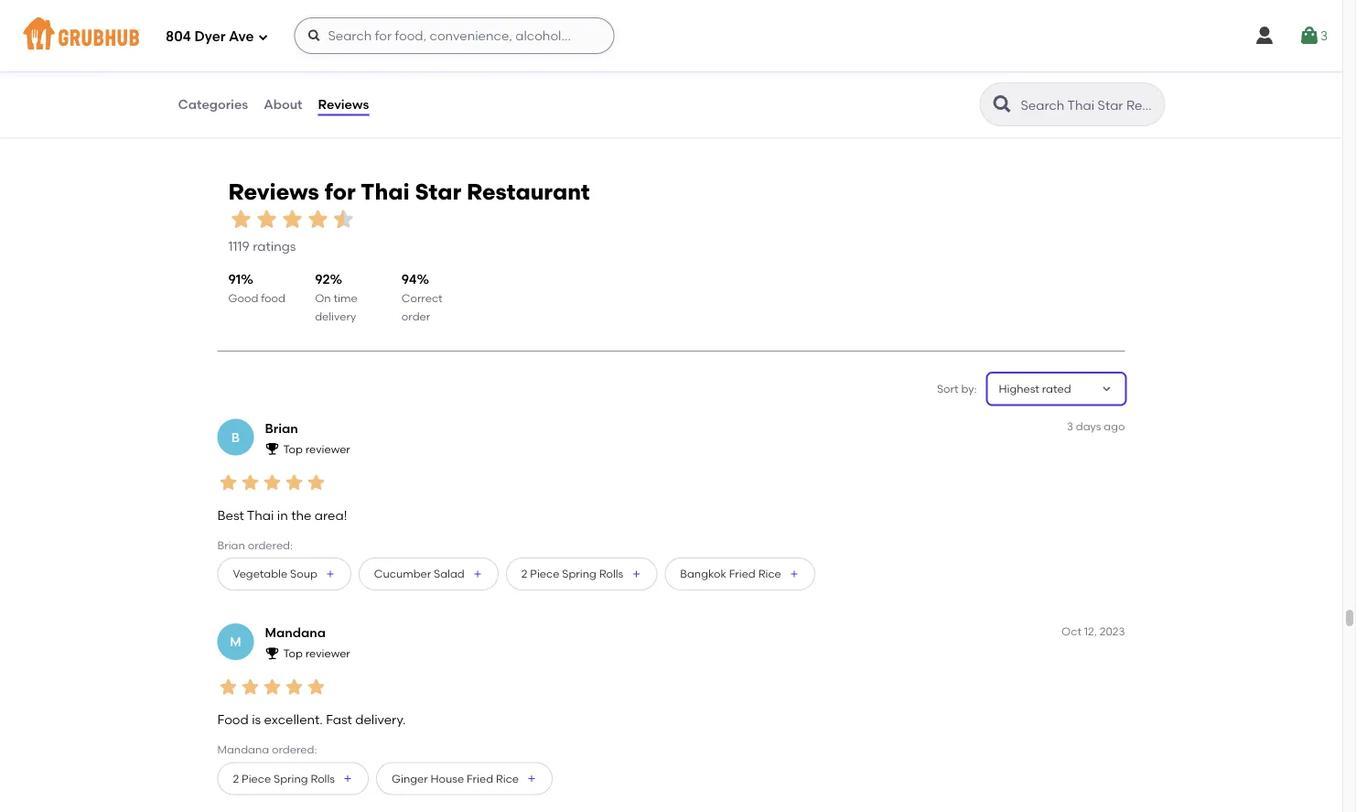 Task type: vqa. For each thing, say whether or not it's contained in the screenshot.
Monday: for Monday: Fire Roasted Vegetable
no



Task type: locate. For each thing, give the bounding box(es) containing it.
brian ordered:
[[217, 539, 293, 552]]

mi
[[227, 38, 240, 51], [557, 38, 570, 51]]

0 horizontal spatial 2 piece spring rolls
[[233, 772, 335, 785]]

time
[[334, 291, 358, 304]]

min right 25–35
[[565, 22, 585, 35]]

1 vertical spatial spring
[[274, 772, 308, 785]]

1 vertical spatial rolls
[[311, 772, 335, 785]]

2 piece spring rolls button
[[506, 558, 658, 591], [217, 762, 369, 795]]

reviewer up fast
[[306, 647, 350, 660]]

top reviewer up the area!
[[283, 442, 350, 456]]

top right b in the left bottom of the page
[[283, 442, 303, 456]]

0 vertical spatial reviews
[[318, 96, 369, 112]]

2 top reviewer from the top
[[283, 647, 350, 660]]

0 vertical spatial mandana
[[265, 625, 326, 640]]

1756 ratings
[[413, 42, 485, 57]]

Search Thai Star Restaurant search field
[[1020, 96, 1160, 114]]

reviewer for mandana
[[306, 647, 350, 660]]

0 vertical spatial 3
[[1321, 28, 1329, 43]]

0 vertical spatial top reviewer
[[283, 442, 350, 456]]

91
[[228, 271, 241, 287]]

plus icon image right salad
[[472, 569, 483, 580]]

vegetable soup button
[[217, 558, 351, 591]]

1 vertical spatial top reviewer
[[283, 647, 350, 660]]

1 horizontal spatial 2 piece spring rolls button
[[506, 558, 658, 591]]

rice inside button
[[496, 772, 519, 785]]

3 for 3 days ago
[[1068, 420, 1074, 433]]

mi right the 3.40
[[557, 38, 570, 51]]

0 vertical spatial reviewer
[[306, 442, 350, 456]]

0 horizontal spatial fried
[[467, 772, 494, 785]]

bangkok fried rice button
[[665, 558, 816, 591]]

fried right house
[[467, 772, 494, 785]]

vegetable soup
[[233, 567, 318, 581]]

mandana ordered:
[[217, 743, 317, 756]]

1 vertical spatial piece
[[242, 772, 271, 785]]

mi inside 25–35 min 3.40 mi
[[557, 38, 570, 51]]

3 inside button
[[1321, 28, 1329, 43]]

0 horizontal spatial min
[[236, 22, 256, 35]]

0 vertical spatial trophy icon image
[[265, 441, 280, 456]]

reviews button
[[317, 71, 370, 137]]

1 vertical spatial rice
[[496, 772, 519, 785]]

plus icon image right bangkok fried rice
[[789, 569, 800, 580]]

1 vertical spatial fried
[[467, 772, 494, 785]]

0 vertical spatial ratings
[[442, 42, 485, 57]]

food
[[261, 291, 286, 304]]

trophy icon image right b in the left bottom of the page
[[265, 441, 280, 456]]

mandana down soup at the left of page
[[265, 625, 326, 640]]

plus icon image left bangkok
[[631, 569, 642, 580]]

plus icon image inside cucumber salad button
[[472, 569, 483, 580]]

1 horizontal spatial 2 piece spring rolls
[[522, 567, 624, 581]]

mi inside 10–20 min 3.21 mi
[[227, 38, 240, 51]]

plus icon image right ginger house fried rice in the left of the page
[[527, 773, 538, 784]]

area!
[[315, 507, 347, 523]]

804
[[166, 28, 191, 45]]

reviews
[[318, 96, 369, 112], [228, 178, 319, 205]]

min inside 25–35 min 3.40 mi
[[565, 22, 585, 35]]

ordered: down excellent.
[[272, 743, 317, 756]]

plus icon image inside "bangkok fried rice" "button"
[[789, 569, 800, 580]]

0 vertical spatial brian
[[265, 420, 298, 436]]

reviewer up the area!
[[306, 442, 350, 456]]

2 reviewer from the top
[[306, 647, 350, 660]]

3 days ago
[[1068, 420, 1126, 433]]

1 trophy icon image from the top
[[265, 441, 280, 456]]

1 vertical spatial thai
[[247, 507, 274, 523]]

1 vertical spatial mandana
[[217, 743, 269, 756]]

ratings
[[442, 42, 485, 57], [253, 238, 296, 254]]

1 mi from the left
[[227, 38, 240, 51]]

top right m
[[283, 647, 303, 660]]

0 vertical spatial rolls
[[599, 567, 624, 581]]

piece
[[530, 567, 560, 581], [242, 772, 271, 785]]

3
[[1321, 28, 1329, 43], [1068, 420, 1074, 433]]

1 vertical spatial reviewer
[[306, 647, 350, 660]]

top reviewer up food is excellent. fast delivery.
[[283, 647, 350, 660]]

0 vertical spatial thai
[[361, 178, 410, 205]]

star icon image
[[412, 21, 427, 36], [427, 21, 441, 36], [441, 21, 456, 36], [456, 21, 470, 36], [470, 21, 485, 36], [470, 21, 485, 36], [228, 206, 254, 232], [254, 206, 280, 232], [280, 206, 305, 232], [305, 206, 331, 232], [331, 206, 357, 232], [331, 206, 357, 232], [217, 472, 239, 494], [239, 472, 261, 494], [261, 472, 283, 494], [283, 472, 305, 494], [305, 472, 327, 494], [217, 676, 239, 698], [239, 676, 261, 698], [261, 676, 283, 698], [283, 676, 305, 698], [305, 676, 327, 698]]

1 horizontal spatial mi
[[557, 38, 570, 51]]

1 vertical spatial 2
[[233, 772, 239, 785]]

2 min from the left
[[565, 22, 585, 35]]

1 horizontal spatial 3
[[1321, 28, 1329, 43]]

ordered:
[[248, 539, 293, 552], [272, 743, 317, 756]]

ordered: up vegetable soup
[[248, 539, 293, 552]]

reviewer for brian
[[306, 442, 350, 456]]

min
[[236, 22, 256, 35], [565, 22, 585, 35]]

1 horizontal spatial piece
[[530, 567, 560, 581]]

2 mi from the left
[[557, 38, 570, 51]]

2 horizontal spatial svg image
[[1299, 25, 1321, 47]]

1 horizontal spatial min
[[565, 22, 585, 35]]

0 vertical spatial 2 piece spring rolls
[[522, 567, 624, 581]]

0 horizontal spatial 3
[[1068, 420, 1074, 433]]

0 vertical spatial fried
[[730, 567, 756, 581]]

thai left in
[[247, 507, 274, 523]]

svg image
[[1299, 25, 1321, 47], [307, 28, 322, 43], [258, 32, 269, 43]]

0 horizontal spatial thai
[[247, 507, 274, 523]]

1 vertical spatial reviews
[[228, 178, 319, 205]]

10–20 min 3.21 mi
[[204, 22, 256, 51]]

2 piece spring rolls for bottommost 2 piece spring rolls button plus icon
[[233, 772, 335, 785]]

thai right for
[[361, 178, 410, 205]]

reviews for thai star restaurant
[[228, 178, 590, 205]]

fried right bangkok
[[730, 567, 756, 581]]

brian down best
[[217, 539, 245, 552]]

1 vertical spatial trophy icon image
[[265, 646, 280, 660]]

star
[[415, 178, 462, 205]]

thai
[[361, 178, 410, 205], [247, 507, 274, 523]]

0 horizontal spatial 2 piece spring rolls button
[[217, 762, 369, 795]]

spring
[[562, 567, 597, 581], [274, 772, 308, 785]]

min inside 10–20 min 3.21 mi
[[236, 22, 256, 35]]

1 horizontal spatial brian
[[265, 420, 298, 436]]

ago
[[1105, 420, 1126, 433]]

plus icon image down fast
[[342, 773, 353, 784]]

0 horizontal spatial rolls
[[311, 772, 335, 785]]

rice right house
[[496, 772, 519, 785]]

for
[[325, 178, 356, 205]]

2 piece spring rolls
[[522, 567, 624, 581], [233, 772, 335, 785]]

25–35
[[531, 22, 563, 35]]

cucumber
[[374, 567, 431, 581]]

1 vertical spatial ratings
[[253, 238, 296, 254]]

svg image
[[1254, 25, 1276, 47]]

fried inside button
[[467, 772, 494, 785]]

top reviewer for brian
[[283, 442, 350, 456]]

1 horizontal spatial thai
[[361, 178, 410, 205]]

0 horizontal spatial mi
[[227, 38, 240, 51]]

brian
[[265, 420, 298, 436], [217, 539, 245, 552]]

3 button
[[1299, 19, 1329, 52]]

3 for 3
[[1321, 28, 1329, 43]]

1 horizontal spatial 2
[[522, 567, 528, 581]]

2 trophy icon image from the top
[[265, 646, 280, 660]]

bangkok
[[681, 567, 727, 581]]

min for 10–20 min 3.21 mi
[[236, 22, 256, 35]]

reviews inside "button"
[[318, 96, 369, 112]]

rice
[[759, 567, 782, 581], [496, 772, 519, 785]]

0 vertical spatial spring
[[562, 567, 597, 581]]

0 vertical spatial 2
[[522, 567, 528, 581]]

cucumber salad button
[[359, 558, 499, 591]]

reviewer
[[306, 442, 350, 456], [306, 647, 350, 660]]

0 horizontal spatial spring
[[274, 772, 308, 785]]

1 vertical spatial 2 piece spring rolls
[[233, 772, 335, 785]]

0 horizontal spatial rice
[[496, 772, 519, 785]]

1 horizontal spatial rice
[[759, 567, 782, 581]]

piece for bottommost 2 piece spring rolls button
[[242, 772, 271, 785]]

3 right svg image
[[1321, 28, 1329, 43]]

0 vertical spatial piece
[[530, 567, 560, 581]]

2 piece spring rolls for top 2 piece spring rolls button's plus icon
[[522, 567, 624, 581]]

reviews right about
[[318, 96, 369, 112]]

in
[[277, 507, 288, 523]]

reviews up 1119 ratings on the left
[[228, 178, 319, 205]]

804 dyer ave
[[166, 28, 254, 45]]

trophy icon image right m
[[265, 646, 280, 660]]

1 min from the left
[[236, 22, 256, 35]]

0 horizontal spatial ratings
[[253, 238, 296, 254]]

good
[[228, 291, 258, 304]]

1 vertical spatial top
[[283, 647, 303, 660]]

1 horizontal spatial spring
[[562, 567, 597, 581]]

0 vertical spatial top
[[283, 442, 303, 456]]

fast
[[326, 712, 352, 727]]

1 top reviewer from the top
[[283, 442, 350, 456]]

rice right bangkok
[[759, 567, 782, 581]]

1 horizontal spatial rolls
[[599, 567, 624, 581]]

mandana down food in the left of the page
[[217, 743, 269, 756]]

plus icon image inside vegetable soup 'button'
[[325, 569, 336, 580]]

1 vertical spatial ordered:
[[272, 743, 317, 756]]

1 vertical spatial 3
[[1068, 420, 1074, 433]]

0 vertical spatial rice
[[759, 567, 782, 581]]

about button
[[263, 71, 304, 137]]

0 horizontal spatial piece
[[242, 772, 271, 785]]

mandana
[[265, 625, 326, 640], [217, 743, 269, 756]]

house
[[431, 772, 464, 785]]

3.40
[[531, 38, 553, 51]]

1 top from the top
[[283, 442, 303, 456]]

3 left days
[[1068, 420, 1074, 433]]

1 horizontal spatial ratings
[[442, 42, 485, 57]]

brian for brian ordered:
[[217, 539, 245, 552]]

about
[[264, 96, 303, 112]]

rolls for bottommost 2 piece spring rolls button
[[311, 772, 335, 785]]

2 right salad
[[522, 567, 528, 581]]

top reviewer
[[283, 442, 350, 456], [283, 647, 350, 660]]

ratings right 1119
[[253, 238, 296, 254]]

0 horizontal spatial brian
[[217, 539, 245, 552]]

top for brian
[[283, 442, 303, 456]]

order
[[402, 310, 431, 323]]

plus icon image inside ginger house fried rice button
[[527, 773, 538, 784]]

vegetable
[[233, 567, 288, 581]]

reviews for reviews for thai star restaurant
[[228, 178, 319, 205]]

brian right b in the left bottom of the page
[[265, 420, 298, 436]]

rolls
[[599, 567, 624, 581], [311, 772, 335, 785]]

2 down mandana ordered:
[[233, 772, 239, 785]]

plus icon image for bottommost 2 piece spring rolls button
[[342, 773, 353, 784]]

trophy icon image
[[265, 441, 280, 456], [265, 646, 280, 660]]

plus icon image for vegetable soup 'button'
[[325, 569, 336, 580]]

fried
[[730, 567, 756, 581], [467, 772, 494, 785]]

delivery.
[[355, 712, 406, 727]]

top
[[283, 442, 303, 456], [283, 647, 303, 660]]

ratings right 1756
[[442, 42, 485, 57]]

mi right 3.21
[[227, 38, 240, 51]]

2
[[522, 567, 528, 581], [233, 772, 239, 785]]

plus icon image right soup at the left of page
[[325, 569, 336, 580]]

rated
[[1043, 382, 1072, 395]]

12,
[[1085, 624, 1098, 638]]

2 top from the top
[[283, 647, 303, 660]]

1 horizontal spatial svg image
[[307, 28, 322, 43]]

plus icon image
[[325, 569, 336, 580], [472, 569, 483, 580], [631, 569, 642, 580], [789, 569, 800, 580], [342, 773, 353, 784], [527, 773, 538, 784]]

1 vertical spatial brian
[[217, 539, 245, 552]]

rice inside "button"
[[759, 567, 782, 581]]

0 vertical spatial ordered:
[[248, 539, 293, 552]]

highest rated
[[999, 382, 1072, 395]]

min right 10–20
[[236, 22, 256, 35]]

trophy icon image for brian
[[265, 441, 280, 456]]

ginger house fried rice button
[[376, 762, 553, 795]]

1 horizontal spatial fried
[[730, 567, 756, 581]]

sort
[[938, 382, 959, 395]]

1 reviewer from the top
[[306, 442, 350, 456]]



Task type: describe. For each thing, give the bounding box(es) containing it.
categories
[[178, 96, 248, 112]]

91 good food
[[228, 271, 286, 304]]

94 correct order
[[402, 271, 443, 323]]

excellent.
[[264, 712, 323, 727]]

10–20
[[204, 22, 233, 35]]

cucumber salad
[[374, 567, 465, 581]]

spring for top 2 piece spring rolls button
[[562, 567, 597, 581]]

days
[[1077, 420, 1102, 433]]

the
[[291, 507, 312, 523]]

mi for 25–35
[[557, 38, 570, 51]]

restaurant
[[467, 178, 590, 205]]

plus icon image for ginger house fried rice button
[[527, 773, 538, 784]]

trophy icon image for mandana
[[265, 646, 280, 660]]

rolls for top 2 piece spring rolls button
[[599, 567, 624, 581]]

highest
[[999, 382, 1040, 395]]

ratings for 1119 ratings
[[253, 238, 296, 254]]

dyer
[[195, 28, 226, 45]]

Search for food, convenience, alcohol... search field
[[294, 17, 615, 54]]

salad
[[434, 567, 465, 581]]

92
[[315, 271, 330, 287]]

1119 ratings
[[228, 238, 296, 254]]

by:
[[962, 382, 977, 395]]

min for 25–35 min 3.40 mi
[[565, 22, 585, 35]]

ratings for 1756 ratings
[[442, 42, 485, 57]]

top reviewer for mandana
[[283, 647, 350, 660]]

is
[[252, 712, 261, 727]]

mi for 10–20
[[227, 38, 240, 51]]

fried inside "button"
[[730, 567, 756, 581]]

mandana for mandana
[[265, 625, 326, 640]]

25–35 min 3.40 mi
[[531, 22, 585, 51]]

plus icon image for top 2 piece spring rolls button
[[631, 569, 642, 580]]

delivery
[[315, 310, 356, 323]]

ordered: for in
[[248, 539, 293, 552]]

soup
[[290, 567, 318, 581]]

94
[[402, 271, 417, 287]]

ave
[[229, 28, 254, 45]]

plus icon image for cucumber salad button
[[472, 569, 483, 580]]

ginger house fried rice
[[392, 772, 519, 785]]

search icon image
[[992, 93, 1014, 115]]

main navigation navigation
[[0, 0, 1343, 71]]

oct 12, 2023
[[1062, 624, 1126, 638]]

caret down icon image
[[1100, 382, 1115, 396]]

1756
[[413, 42, 439, 57]]

bangkok fried rice
[[681, 567, 782, 581]]

ginger
[[392, 772, 428, 785]]

reviews for reviews
[[318, 96, 369, 112]]

mandana for mandana ordered:
[[217, 743, 269, 756]]

0 vertical spatial 2 piece spring rolls button
[[506, 558, 658, 591]]

Sort by: field
[[999, 381, 1072, 397]]

0 horizontal spatial svg image
[[258, 32, 269, 43]]

categories button
[[177, 71, 249, 137]]

0 horizontal spatial 2
[[233, 772, 239, 785]]

piece for top 2 piece spring rolls button
[[530, 567, 560, 581]]

brian for brian
[[265, 420, 298, 436]]

top for mandana
[[283, 647, 303, 660]]

92 on time delivery
[[315, 271, 358, 323]]

m
[[230, 634, 241, 649]]

svg image inside 3 button
[[1299, 25, 1321, 47]]

oct
[[1062, 624, 1082, 638]]

ordered: for excellent.
[[272, 743, 317, 756]]

plus icon image for "bangkok fried rice" "button"
[[789, 569, 800, 580]]

on
[[315, 291, 331, 304]]

best
[[217, 507, 244, 523]]

food
[[217, 712, 249, 727]]

spring for bottommost 2 piece spring rolls button
[[274, 772, 308, 785]]

best thai in the area!
[[217, 507, 347, 523]]

1 vertical spatial 2 piece spring rolls button
[[217, 762, 369, 795]]

correct
[[402, 291, 443, 304]]

2023
[[1100, 624, 1126, 638]]

sort by:
[[938, 382, 977, 395]]

b
[[231, 429, 240, 445]]

1119
[[228, 238, 250, 254]]

3.21
[[204, 38, 223, 51]]

food is excellent. fast delivery.
[[217, 712, 406, 727]]



